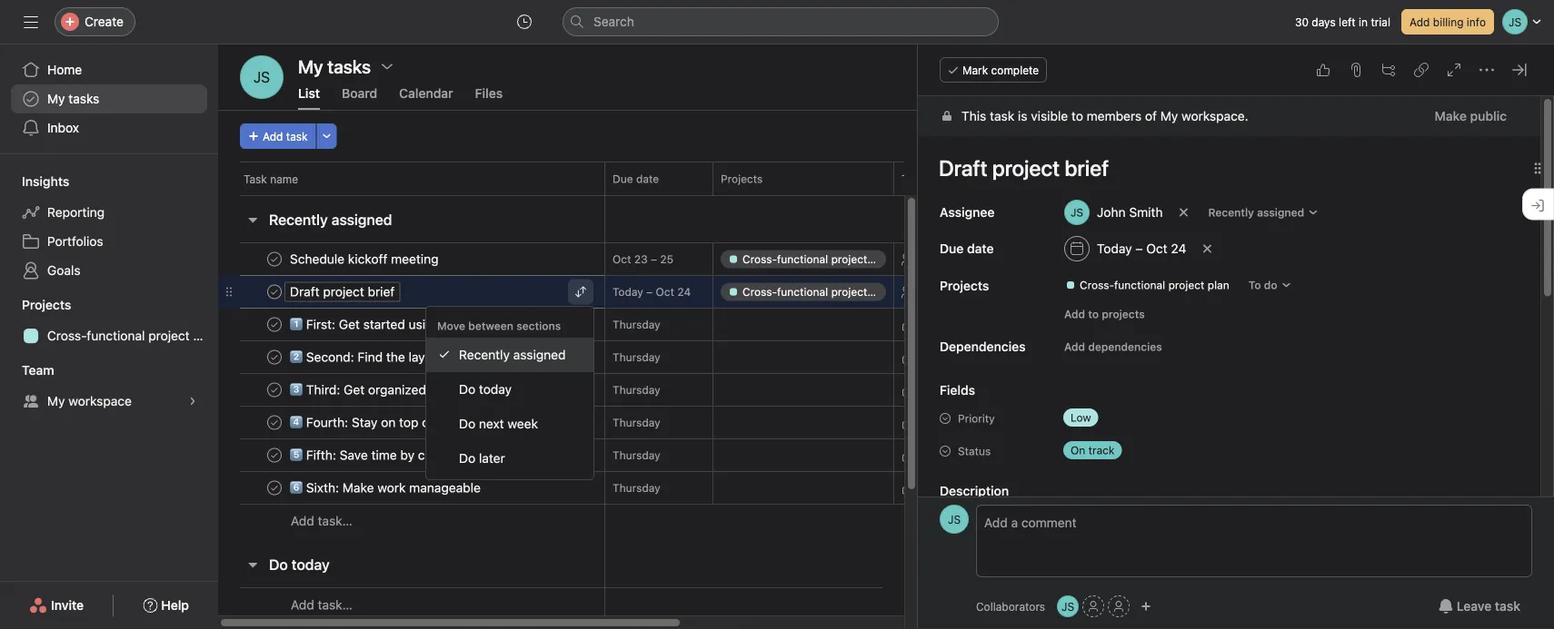 Task type: describe. For each thing, give the bounding box(es) containing it.
2 add task… button from the top
[[291, 596, 353, 616]]

next
[[479, 417, 504, 432]]

calendar link
[[399, 86, 453, 110]]

list
[[298, 86, 320, 101]]

files link
[[475, 86, 503, 110]]

5️⃣ fifth: save time by collaborating in asana cell
[[218, 439, 605, 473]]

0 horizontal spatial recently assigned
[[269, 211, 392, 229]]

hide sidebar image
[[24, 15, 38, 29]]

later
[[479, 451, 505, 466]]

add or remove collaborators image
[[1141, 602, 1152, 613]]

add subtask image
[[1382, 63, 1396, 77]]

completed image for schedule kickoff meeting text field
[[264, 249, 285, 270]]

task… for 1st add task… button from the bottom
[[318, 598, 353, 613]]

my for my tasks
[[47, 91, 65, 106]]

task for task visibility
[[902, 173, 925, 185]]

plan inside projects element
[[193, 329, 218, 344]]

functional inside projects element
[[87, 329, 145, 344]]

fields
[[940, 383, 975, 398]]

full screen image
[[1447, 63, 1462, 77]]

my tasks
[[47, 91, 99, 106]]

to
[[1249, 279, 1261, 292]]

today inside button
[[292, 557, 330, 574]]

thursday for 2️⃣ second: find the layout that's right for you cell
[[613, 351, 661, 364]]

sections
[[516, 320, 561, 333]]

completed checkbox for 4️⃣ fourth: stay on top of incoming work text box
[[264, 412, 285, 434]]

row containing today
[[218, 275, 1232, 309]]

1 horizontal spatial do today
[[459, 382, 512, 397]]

cross-functional project plan inside draft project brief dialog
[[1080, 279, 1230, 292]]

add inside header recently assigned tree grid
[[291, 514, 314, 529]]

to inside button
[[1088, 308, 1099, 321]]

Schedule kickoff meeting text field
[[286, 250, 444, 269]]

reporting
[[47, 205, 105, 220]]

make public
[[1435, 109, 1507, 124]]

add task
[[263, 130, 308, 143]]

completed image for 6️⃣ sixth: make work manageable text field
[[264, 478, 285, 499]]

priority
[[958, 413, 995, 425]]

thursday for 5️⃣ fifth: save time by collaborating in asana cell
[[613, 449, 661, 462]]

functional inside draft project brief dialog
[[1114, 279, 1165, 292]]

create button
[[55, 7, 135, 36]]

– left '25'
[[651, 253, 657, 266]]

add to projects button
[[1056, 302, 1153, 327]]

task name
[[244, 173, 298, 185]]

on track
[[1071, 444, 1115, 457]]

recently inside option
[[459, 348, 510, 363]]

goals
[[47, 263, 81, 278]]

linked projects for 2️⃣ second: find the layout that's right for you cell
[[713, 341, 894, 374]]

oct inside draft project brief dialog
[[1146, 241, 1168, 256]]

recently inside button
[[269, 211, 328, 229]]

assigned inside dropdown button
[[1257, 206, 1304, 219]]

billing
[[1433, 15, 1464, 28]]

show options image
[[380, 59, 395, 74]]

to do
[[1249, 279, 1278, 292]]

search list box
[[563, 7, 999, 36]]

more actions image
[[321, 131, 332, 142]]

header recently assigned tree grid
[[218, 243, 1232, 538]]

assigned inside button
[[332, 211, 392, 229]]

help button
[[131, 590, 201, 623]]

linked projects for 6️⃣ sixth: make work manageable cell
[[713, 472, 894, 505]]

attachments: add a file to this task, draft project brief image
[[1349, 63, 1363, 77]]

task for add
[[286, 130, 308, 143]]

my for my workspace
[[47, 394, 65, 409]]

mark
[[963, 64, 988, 76]]

3️⃣ third: get organized with sections cell
[[218, 374, 605, 407]]

assignee
[[940, 205, 995, 220]]

do today button
[[269, 549, 330, 582]]

due date
[[613, 173, 659, 185]]

status
[[958, 445, 991, 458]]

completed checkbox for 6️⃣ sixth: make work manageable text field
[[264, 478, 285, 499]]

this
[[962, 109, 986, 124]]

linked projects for 4️⃣ fourth: stay on top of incoming work cell
[[713, 406, 894, 440]]

add left billing
[[1410, 15, 1430, 28]]

insights button
[[0, 173, 69, 191]]

today inside draft project brief dialog
[[1097, 241, 1132, 256]]

2️⃣ second: find the layout that's right for you cell
[[218, 341, 605, 374]]

portfolios
[[47, 234, 103, 249]]

in
[[1359, 15, 1368, 28]]

projects button
[[0, 296, 71, 314]]

files
[[475, 86, 503, 101]]

projects inside draft project brief dialog
[[940, 279, 989, 294]]

move tasks between sections image
[[575, 287, 586, 298]]

remove assignee image
[[1178, 207, 1189, 218]]

recently assigned button
[[269, 204, 392, 236]]

plan inside main content
[[1208, 279, 1230, 292]]

24 inside header recently assigned tree grid
[[678, 286, 691, 299]]

today – oct 24 inside header recently assigned tree grid
[[613, 286, 691, 299]]

projects element
[[0, 289, 218, 354]]

my tasks
[[298, 55, 371, 77]]

completed checkbox for 5️⃣ fifth: save time by collaborating in asana text field
[[264, 445, 285, 467]]

list link
[[298, 86, 320, 110]]

completed image for 2️⃣ second: find the layout that's right for you text box
[[264, 347, 285, 369]]

add down do today button
[[291, 598, 314, 613]]

do next week
[[459, 417, 538, 432]]

add task… for add task… button inside header recently assigned tree grid
[[291, 514, 353, 529]]

task for leave
[[1495, 599, 1521, 614]]

add dependencies
[[1064, 341, 1162, 354]]

board
[[342, 86, 377, 101]]

completed image for 4️⃣ fourth: stay on top of incoming work text box
[[264, 412, 285, 434]]

search
[[594, 14, 634, 29]]

2️⃣ Second: Find the layout that's right for you text field
[[286, 349, 561, 367]]

30 days left in trial
[[1295, 15, 1391, 28]]

cross-functional project plan link inside draft project brief dialog
[[1058, 276, 1237, 295]]

see details, my workspace image
[[187, 396, 198, 407]]

invite
[[51, 599, 84, 614]]

goals link
[[11, 256, 207, 285]]

today – oct 24 inside main content
[[1097, 241, 1187, 256]]

leave task
[[1457, 599, 1521, 614]]

visible
[[1031, 109, 1068, 124]]

trial
[[1371, 15, 1391, 28]]

4 thursday row from the top
[[218, 406, 1232, 440]]

completed checkbox for 2️⃣ second: find the layout that's right for you text box
[[264, 347, 285, 369]]

due
[[613, 173, 633, 185]]

description
[[940, 484, 1009, 499]]

2 horizontal spatial js button
[[1057, 596, 1079, 618]]

assigned inside option
[[513, 348, 566, 363]]

thursday for 3️⃣ third: get organized with sections cell
[[613, 384, 661, 397]]

team
[[22, 363, 54, 378]]

create
[[85, 14, 124, 29]]

dependencies
[[940, 339, 1026, 354]]

4️⃣ Fourth: Stay on top of incoming work text field
[[286, 414, 528, 432]]

add task… for 1st add task… button from the bottom
[[291, 598, 353, 613]]

global element
[[0, 45, 218, 154]]

low button
[[1056, 405, 1165, 431]]

john
[[1097, 205, 1126, 220]]

move between sections
[[437, 320, 561, 333]]

invite button
[[17, 590, 96, 623]]

0 vertical spatial projects
[[721, 173, 763, 185]]

do inside button
[[269, 557, 288, 574]]

completed image for the draft project brief text field
[[264, 281, 285, 303]]

linked projects for 3️⃣ third: get organized with sections cell
[[713, 374, 894, 407]]

projects
[[1102, 308, 1145, 321]]

recently assigned inside dropdown button
[[1208, 206, 1304, 219]]

collaborators
[[976, 601, 1045, 614]]

mark complete button
[[940, 57, 1047, 83]]

1 thursday row from the top
[[218, 308, 1232, 342]]

john smith
[[1097, 205, 1163, 220]]

task visibility
[[902, 173, 970, 185]]

23
[[634, 253, 648, 266]]

leave task button
[[1427, 591, 1532, 624]]

add to projects
[[1064, 308, 1145, 321]]

john smith button
[[1056, 196, 1171, 229]]

collapse task list for this section image for do today
[[245, 558, 260, 573]]

add left projects
[[1064, 308, 1085, 321]]

insights element
[[0, 165, 218, 289]]

do later
[[459, 451, 505, 466]]

date
[[636, 173, 659, 185]]

row containing task name
[[218, 162, 1232, 195]]

main content inside draft project brief dialog
[[918, 96, 1541, 630]]

name
[[270, 173, 298, 185]]



Task type: locate. For each thing, give the bounding box(es) containing it.
0 vertical spatial today – oct 24
[[1097, 241, 1187, 256]]

0 horizontal spatial task
[[286, 130, 308, 143]]

0 vertical spatial add task… row
[[218, 504, 1232, 538]]

thursday for 6️⃣ sixth: make work manageable cell
[[613, 482, 661, 495]]

my workspace link
[[11, 387, 207, 416]]

1️⃣ first: get started using my tasks cell
[[218, 308, 605, 342]]

0 vertical spatial completed checkbox
[[264, 314, 285, 336]]

completed checkbox for 3️⃣ third: get organized with sections text field
[[264, 379, 285, 401]]

completed image inside draft project brief cell
[[264, 281, 285, 303]]

2 add task… from the top
[[291, 598, 353, 613]]

plan left to at top
[[1208, 279, 1230, 292]]

1 horizontal spatial today
[[479, 382, 512, 397]]

task… down do today button
[[318, 598, 353, 613]]

main content
[[918, 96, 1541, 630]]

1 horizontal spatial js button
[[940, 505, 969, 534]]

1 completed image from the top
[[264, 249, 285, 270]]

completed image inside 3️⃣ third: get organized with sections cell
[[264, 379, 285, 401]]

project
[[1169, 279, 1205, 292], [148, 329, 190, 344]]

leave
[[1457, 599, 1492, 614]]

more actions for this task image
[[1480, 63, 1494, 77]]

add task…
[[291, 514, 353, 529], [291, 598, 353, 613]]

0 vertical spatial plan
[[1208, 279, 1230, 292]]

js left list
[[254, 69, 270, 86]]

1 vertical spatial plan
[[193, 329, 218, 344]]

cross-
[[1080, 279, 1114, 292], [47, 329, 87, 344]]

1 horizontal spatial task
[[902, 173, 925, 185]]

js
[[254, 69, 270, 86], [948, 514, 961, 526], [1062, 601, 1075, 614]]

add task… up do today button
[[291, 514, 353, 529]]

0 horizontal spatial cross-functional project plan link
[[11, 322, 218, 351]]

add billing info
[[1410, 15, 1486, 28]]

0 vertical spatial to
[[1072, 109, 1083, 124]]

add task… button down do today button
[[291, 596, 353, 616]]

completed image inside 6️⃣ sixth: make work manageable cell
[[264, 478, 285, 499]]

do
[[459, 382, 476, 397], [459, 417, 476, 432], [459, 451, 476, 466], [269, 557, 288, 574]]

2 horizontal spatial recently
[[1208, 206, 1254, 219]]

6 thursday from the top
[[613, 482, 661, 495]]

dependencies
[[1088, 341, 1162, 354]]

2 completed image from the top
[[264, 379, 285, 401]]

completed checkbox inside 6️⃣ sixth: make work manageable cell
[[264, 478, 285, 499]]

2 vertical spatial task
[[1495, 599, 1521, 614]]

public
[[1470, 109, 1507, 124]]

24
[[1171, 241, 1187, 256], [678, 286, 691, 299]]

cross-functional project plan up "teams" element
[[47, 329, 218, 344]]

copy task link image
[[1414, 63, 1429, 77]]

3 completed checkbox from the top
[[264, 478, 285, 499]]

2 completed checkbox from the top
[[264, 347, 285, 369]]

between
[[468, 320, 513, 333]]

oct
[[1146, 241, 1168, 256], [613, 253, 631, 266], [656, 286, 674, 299]]

recently assigned down move between sections
[[459, 348, 566, 363]]

oct down '25'
[[656, 286, 674, 299]]

0 vertical spatial today
[[479, 382, 512, 397]]

add up do today button
[[291, 514, 314, 529]]

5 thursday from the top
[[613, 449, 661, 462]]

2 task from the left
[[902, 173, 925, 185]]

cross-functional project plan link inside projects element
[[11, 322, 218, 351]]

task right leave on the bottom right of the page
[[1495, 599, 1521, 614]]

completed image inside 4️⃣ fourth: stay on top of incoming work cell
[[264, 412, 285, 434]]

completed checkbox inside 2️⃣ second: find the layout that's right for you cell
[[264, 347, 285, 369]]

0 vertical spatial collapse task list for this section image
[[245, 213, 260, 227]]

recently down the name
[[269, 211, 328, 229]]

2 vertical spatial js
[[1062, 601, 1075, 614]]

inbox
[[47, 120, 79, 135]]

1 horizontal spatial 24
[[1171, 241, 1187, 256]]

thursday for 1️⃣ first: get started using my tasks "cell"
[[613, 319, 661, 331]]

task inside column header
[[244, 173, 267, 185]]

3 thursday row from the top
[[218, 374, 1232, 407]]

task left the name
[[244, 173, 267, 185]]

1 vertical spatial task
[[286, 130, 308, 143]]

close details image
[[1512, 63, 1527, 77]]

2 task… from the top
[[318, 598, 353, 613]]

js button down description
[[940, 505, 969, 534]]

recently assigned down draft project brief text box
[[1208, 206, 1304, 219]]

to do button
[[1240, 273, 1300, 298]]

cross-functional project plan link up "teams" element
[[11, 322, 218, 351]]

completed checkbox inside 5️⃣ fifth: save time by collaborating in asana cell
[[264, 445, 285, 467]]

completed image for 1️⃣ first: get started using my tasks text field at left
[[264, 314, 285, 336]]

0 horizontal spatial to
[[1072, 109, 1083, 124]]

today inside header recently assigned tree grid
[[613, 286, 643, 299]]

0 vertical spatial cross-functional project plan
[[1080, 279, 1230, 292]]

portfolios link
[[11, 227, 207, 256]]

5️⃣ Fifth: Save time by collaborating in Asana text field
[[286, 447, 553, 465]]

0 vertical spatial project
[[1169, 279, 1205, 292]]

add inside "button"
[[263, 130, 283, 143]]

project inside projects element
[[148, 329, 190, 344]]

0 horizontal spatial 24
[[678, 286, 691, 299]]

completed checkbox for 1️⃣ first: get started using my tasks text field at left
[[264, 314, 285, 336]]

help
[[161, 599, 189, 614]]

1 vertical spatial js
[[948, 514, 961, 526]]

inbox link
[[11, 114, 207, 143]]

today down john smith dropdown button
[[1097, 241, 1132, 256]]

task… for add task… button inside header recently assigned tree grid
[[318, 514, 353, 529]]

1 completed checkbox from the top
[[264, 249, 285, 270]]

0 horizontal spatial assigned
[[332, 211, 392, 229]]

days
[[1312, 15, 1336, 28]]

my tasks link
[[11, 85, 207, 114]]

insights
[[22, 174, 69, 189]]

2 vertical spatial my
[[47, 394, 65, 409]]

0 vertical spatial 24
[[1171, 241, 1187, 256]]

1 completed image from the top
[[264, 347, 285, 369]]

project up see details, my workspace image
[[148, 329, 190, 344]]

cross-functional project plan
[[1080, 279, 1230, 292], [47, 329, 218, 344]]

1 add task… from the top
[[291, 514, 353, 529]]

plan up see details, my workspace image
[[193, 329, 218, 344]]

task left visibility
[[902, 173, 925, 185]]

today down 23
[[613, 286, 643, 299]]

0 vertical spatial functional
[[1114, 279, 1165, 292]]

cross- down the projects "dropdown button"
[[47, 329, 87, 344]]

board link
[[342, 86, 377, 110]]

add task… down do today button
[[291, 598, 353, 613]]

0 horizontal spatial project
[[148, 329, 190, 344]]

1 vertical spatial functional
[[87, 329, 145, 344]]

0 vertical spatial my
[[47, 91, 65, 106]]

1 horizontal spatial oct
[[656, 286, 674, 299]]

recently assigned up schedule kickoff meeting text field
[[269, 211, 392, 229]]

completed image
[[264, 347, 285, 369], [264, 379, 285, 401], [264, 412, 285, 434], [264, 478, 285, 499]]

Completed checkbox
[[264, 314, 285, 336], [264, 347, 285, 369], [264, 478, 285, 499]]

project inside draft project brief dialog
[[1169, 279, 1205, 292]]

1 horizontal spatial recently
[[459, 348, 510, 363]]

1 vertical spatial my
[[1161, 109, 1178, 124]]

1 add task… row from the top
[[218, 504, 1232, 538]]

task…
[[318, 514, 353, 529], [318, 598, 353, 613]]

1 horizontal spatial task
[[990, 109, 1015, 124]]

due date
[[940, 241, 994, 256]]

1 horizontal spatial functional
[[1114, 279, 1165, 292]]

my inside "teams" element
[[47, 394, 65, 409]]

row containing oct 23
[[218, 243, 1232, 276]]

0 horizontal spatial js
[[254, 69, 270, 86]]

0 horizontal spatial oct
[[613, 253, 631, 266]]

0 vertical spatial add task…
[[291, 514, 353, 529]]

2 vertical spatial js button
[[1057, 596, 1079, 618]]

completed image for 3️⃣ third: get organized with sections text field
[[264, 379, 285, 401]]

0 vertical spatial do today
[[459, 382, 512, 397]]

week
[[508, 417, 538, 432]]

3 completed image from the top
[[264, 314, 285, 336]]

completed image for 5️⃣ fifth: save time by collaborating in asana text field
[[264, 445, 285, 467]]

js button left list
[[240, 55, 284, 99]]

draft project brief cell
[[218, 275, 605, 309]]

4 completed image from the top
[[264, 445, 285, 467]]

workspace.
[[1182, 109, 1249, 124]]

linked projects for 5️⃣ fifth: save time by collaborating in asana cell
[[713, 439, 894, 473]]

2 horizontal spatial task
[[1495, 599, 1521, 614]]

do today
[[459, 382, 512, 397], [269, 557, 330, 574]]

my
[[47, 91, 65, 106], [1161, 109, 1178, 124], [47, 394, 65, 409]]

js right collaborators
[[1062, 601, 1075, 614]]

js button right collaborators
[[1057, 596, 1079, 618]]

1 horizontal spatial js
[[948, 514, 961, 526]]

thursday for 4️⃣ fourth: stay on top of incoming work cell on the bottom left
[[613, 417, 661, 429]]

Draft project brief text field
[[286, 283, 400, 301]]

task inside "button"
[[286, 130, 308, 143]]

0 vertical spatial cross-functional project plan link
[[1058, 276, 1237, 295]]

30
[[1295, 15, 1309, 28]]

1 vertical spatial today – oct 24
[[613, 286, 691, 299]]

recently assigned button
[[1200, 200, 1327, 225]]

recently up 'clear due date' image
[[1208, 206, 1254, 219]]

task left is
[[990, 109, 1015, 124]]

recently down the between
[[459, 348, 510, 363]]

oct 23 – 25
[[613, 253, 674, 266]]

add dependencies button
[[1056, 334, 1170, 360]]

add task button
[[240, 124, 316, 149]]

1 vertical spatial today
[[613, 286, 643, 299]]

1 vertical spatial add task… row
[[218, 588, 1232, 623]]

0 horizontal spatial functional
[[87, 329, 145, 344]]

Task Name text field
[[927, 147, 1519, 189]]

1 vertical spatial task…
[[318, 598, 353, 613]]

assigned down sections
[[513, 348, 566, 363]]

3 completed image from the top
[[264, 412, 285, 434]]

members
[[1087, 109, 1142, 124]]

task inside button
[[1495, 599, 1521, 614]]

2 horizontal spatial recently assigned
[[1208, 206, 1304, 219]]

1 vertical spatial add task… button
[[291, 596, 353, 616]]

4 completed image from the top
[[264, 478, 285, 499]]

completed checkbox for the draft project brief text field
[[264, 281, 285, 303]]

my inside 'global' element
[[47, 91, 65, 106]]

cross- up add to projects button
[[1080, 279, 1114, 292]]

0 horizontal spatial today – oct 24
[[613, 286, 691, 299]]

completed checkbox inside 3️⃣ third: get organized with sections cell
[[264, 379, 285, 401]]

my down the team
[[47, 394, 65, 409]]

2 vertical spatial completed checkbox
[[264, 478, 285, 499]]

3 completed checkbox from the top
[[264, 379, 285, 401]]

0 vertical spatial task…
[[318, 514, 353, 529]]

5 thursday row from the top
[[218, 439, 1232, 473]]

main content containing this task is visible to members of my workspace.
[[918, 96, 1541, 630]]

completed checkbox inside draft project brief cell
[[264, 281, 285, 303]]

1 horizontal spatial cross-
[[1080, 279, 1114, 292]]

2 thursday from the top
[[613, 351, 661, 364]]

add task… button up do today button
[[291, 512, 353, 532]]

add billing info button
[[1402, 9, 1494, 35]]

my right of
[[1161, 109, 1178, 124]]

thursday row
[[218, 308, 1232, 342], [218, 341, 1232, 374], [218, 374, 1232, 407], [218, 406, 1232, 440], [218, 439, 1232, 473], [218, 472, 1232, 505]]

2 horizontal spatial js
[[1062, 601, 1075, 614]]

6 thursday row from the top
[[218, 472, 1232, 505]]

0 vertical spatial js
[[254, 69, 270, 86]]

completed checkbox for schedule kickoff meeting text field
[[264, 249, 285, 270]]

1 vertical spatial today
[[292, 557, 330, 574]]

home link
[[11, 55, 207, 85]]

collapse task list for this section image left do today button
[[245, 558, 260, 573]]

workspace
[[68, 394, 132, 409]]

2 completed checkbox from the top
[[264, 281, 285, 303]]

cross- inside draft project brief dialog
[[1080, 279, 1114, 292]]

5 completed checkbox from the top
[[264, 445, 285, 467]]

js button
[[240, 55, 284, 99], [940, 505, 969, 534], [1057, 596, 1079, 618]]

0 horizontal spatial cross-
[[47, 329, 87, 344]]

1 vertical spatial cross-
[[47, 329, 87, 344]]

add task… row
[[218, 504, 1232, 538], [218, 588, 1232, 623]]

js down description
[[948, 514, 961, 526]]

1 horizontal spatial cross-functional project plan link
[[1058, 276, 1237, 295]]

functional up "teams" element
[[87, 329, 145, 344]]

0 vertical spatial js button
[[240, 55, 284, 99]]

history image
[[517, 15, 532, 29]]

– down oct 23 – 25
[[646, 286, 653, 299]]

oct left 23
[[613, 253, 631, 266]]

collapse task list for this section image for recently assigned
[[245, 213, 260, 227]]

4️⃣ fourth: stay on top of incoming work cell
[[218, 406, 605, 440]]

0 likes. click to like this task image
[[1316, 63, 1331, 77]]

0 vertical spatial task
[[990, 109, 1015, 124]]

projects inside "dropdown button"
[[22, 298, 71, 313]]

6️⃣ Sixth: Make work manageable text field
[[286, 479, 486, 498]]

functional up projects
[[1114, 279, 1165, 292]]

1 vertical spatial project
[[148, 329, 190, 344]]

oct down smith
[[1146, 241, 1168, 256]]

0 horizontal spatial plan
[[193, 329, 218, 344]]

make
[[1435, 109, 1467, 124]]

search button
[[563, 7, 999, 36]]

move
[[437, 320, 465, 333]]

tasks
[[68, 91, 99, 106]]

smith
[[1129, 205, 1163, 220]]

Completed checkbox
[[264, 249, 285, 270], [264, 281, 285, 303], [264, 379, 285, 401], [264, 412, 285, 434], [264, 445, 285, 467]]

completed image inside 1️⃣ first: get started using my tasks "cell"
[[264, 314, 285, 336]]

1️⃣ First: Get started using My tasks text field
[[286, 316, 501, 334]]

left
[[1339, 15, 1356, 28]]

collapse task list for this section image
[[245, 213, 260, 227], [245, 558, 260, 573]]

info
[[1467, 15, 1486, 28]]

0 horizontal spatial cross-functional project plan
[[47, 329, 218, 344]]

0 vertical spatial cross-
[[1080, 279, 1114, 292]]

assigned down draft project brief text box
[[1257, 206, 1304, 219]]

cross-functional project plan up projects
[[1080, 279, 1230, 292]]

1 vertical spatial js button
[[940, 505, 969, 534]]

task left more actions image
[[286, 130, 308, 143]]

24 inside draft project brief dialog
[[1171, 241, 1187, 256]]

on
[[1071, 444, 1086, 457]]

assigned up schedule kickoff meeting text field
[[332, 211, 392, 229]]

0 horizontal spatial projects
[[22, 298, 71, 313]]

my inside main content
[[1161, 109, 1178, 124]]

task for this
[[990, 109, 1015, 124]]

0 horizontal spatial do today
[[269, 557, 330, 574]]

1 task… from the top
[[318, 514, 353, 529]]

1 vertical spatial cross-functional project plan
[[47, 329, 218, 344]]

team button
[[0, 362, 54, 380]]

2 collapse task list for this section image from the top
[[245, 558, 260, 573]]

0 horizontal spatial recently
[[269, 211, 328, 229]]

1 vertical spatial cross-functional project plan link
[[11, 322, 218, 351]]

teams element
[[0, 354, 218, 420]]

recently inside dropdown button
[[1208, 206, 1254, 219]]

today – oct 24 down smith
[[1097, 241, 1187, 256]]

1 horizontal spatial today
[[1097, 241, 1132, 256]]

0 horizontal spatial today
[[292, 557, 330, 574]]

1 collapse task list for this section image from the top
[[245, 213, 260, 227]]

4 thursday from the top
[[613, 417, 661, 429]]

cross- inside projects element
[[47, 329, 87, 344]]

1 vertical spatial to
[[1088, 308, 1099, 321]]

my left tasks
[[47, 91, 65, 106]]

track
[[1089, 444, 1115, 457]]

1 thursday from the top
[[613, 319, 661, 331]]

today
[[1097, 241, 1132, 256], [613, 286, 643, 299]]

1 horizontal spatial projects
[[721, 173, 763, 185]]

cross-functional project plan inside projects element
[[47, 329, 218, 344]]

schedule kickoff meeting cell
[[218, 243, 605, 276]]

3️⃣ Third: Get organized with sections text field
[[286, 381, 513, 399]]

is
[[1018, 109, 1028, 124]]

2 add task… row from the top
[[218, 588, 1232, 623]]

do
[[1264, 279, 1278, 292]]

on track button
[[1056, 438, 1165, 464]]

completed image inside 5️⃣ fifth: save time by collaborating in asana cell
[[264, 445, 285, 467]]

task
[[244, 173, 267, 185], [902, 173, 925, 185]]

– inside draft project brief dialog
[[1136, 241, 1143, 256]]

3 thursday from the top
[[613, 384, 661, 397]]

0 vertical spatial today
[[1097, 241, 1132, 256]]

0 vertical spatial add task… button
[[291, 512, 353, 532]]

completed image inside 2️⃣ second: find the layout that's right for you cell
[[264, 347, 285, 369]]

row
[[218, 162, 1232, 195], [240, 195, 1209, 196], [218, 243, 1232, 276], [218, 275, 1232, 309]]

add down add to projects
[[1064, 341, 1085, 354]]

2 horizontal spatial projects
[[940, 279, 989, 294]]

add task… inside header recently assigned tree grid
[[291, 514, 353, 529]]

25
[[660, 253, 674, 266]]

2 vertical spatial projects
[[22, 298, 71, 313]]

task name column header
[[240, 162, 610, 195]]

1 vertical spatial do today
[[269, 557, 330, 574]]

draft project brief dialog
[[918, 45, 1554, 630]]

recently assigned option
[[426, 338, 594, 373]]

make public button
[[1423, 100, 1519, 133]]

4 completed checkbox from the top
[[264, 412, 285, 434]]

cross-functional project plan link up projects
[[1058, 276, 1237, 295]]

1 horizontal spatial plan
[[1208, 279, 1230, 292]]

thursday
[[613, 319, 661, 331], [613, 351, 661, 364], [613, 384, 661, 397], [613, 417, 661, 429], [613, 449, 661, 462], [613, 482, 661, 495]]

project down 'clear due date' image
[[1169, 279, 1205, 292]]

completed checkbox inside schedule kickoff meeting cell
[[264, 249, 285, 270]]

functional
[[1114, 279, 1165, 292], [87, 329, 145, 344]]

to left projects
[[1088, 308, 1099, 321]]

2 thursday row from the top
[[218, 341, 1232, 374]]

1 horizontal spatial today – oct 24
[[1097, 241, 1187, 256]]

task for task name
[[244, 173, 267, 185]]

–
[[1136, 241, 1143, 256], [651, 253, 657, 266], [646, 286, 653, 299]]

add task… button inside header recently assigned tree grid
[[291, 512, 353, 532]]

plan
[[1208, 279, 1230, 292], [193, 329, 218, 344]]

2 horizontal spatial oct
[[1146, 241, 1168, 256]]

task… up do today button
[[318, 514, 353, 529]]

1 task from the left
[[244, 173, 267, 185]]

0 horizontal spatial today
[[613, 286, 643, 299]]

0 horizontal spatial js button
[[240, 55, 284, 99]]

add
[[1410, 15, 1430, 28], [263, 130, 283, 143], [1064, 308, 1085, 321], [1064, 341, 1085, 354], [291, 514, 314, 529], [291, 598, 314, 613]]

completed image
[[264, 249, 285, 270], [264, 281, 285, 303], [264, 314, 285, 336], [264, 445, 285, 467]]

complete
[[991, 64, 1039, 76]]

task… inside header recently assigned tree grid
[[318, 514, 353, 529]]

2 completed image from the top
[[264, 281, 285, 303]]

recently assigned inside option
[[459, 348, 566, 363]]

of
[[1145, 109, 1157, 124]]

completed checkbox inside 1️⃣ first: get started using my tasks "cell"
[[264, 314, 285, 336]]

today – oct 24
[[1097, 241, 1187, 256], [613, 286, 691, 299]]

0 horizontal spatial task
[[244, 173, 267, 185]]

1 vertical spatial collapse task list for this section image
[[245, 558, 260, 573]]

1 vertical spatial 24
[[678, 286, 691, 299]]

completed image inside schedule kickoff meeting cell
[[264, 249, 285, 270]]

to right the visible
[[1072, 109, 1083, 124]]

1 vertical spatial completed checkbox
[[264, 347, 285, 369]]

1 horizontal spatial to
[[1088, 308, 1099, 321]]

1 horizontal spatial project
[[1169, 279, 1205, 292]]

collapse task list for this section image down task name
[[245, 213, 260, 227]]

1 vertical spatial projects
[[940, 279, 989, 294]]

add up task name
[[263, 130, 283, 143]]

my workspace
[[47, 394, 132, 409]]

6️⃣ sixth: make work manageable cell
[[218, 472, 605, 505]]

today – oct 24 down oct 23 – 25
[[613, 286, 691, 299]]

2 horizontal spatial assigned
[[1257, 206, 1304, 219]]

task
[[990, 109, 1015, 124], [286, 130, 308, 143], [1495, 599, 1521, 614]]

1 horizontal spatial recently assigned
[[459, 348, 566, 363]]

1 add task… button from the top
[[291, 512, 353, 532]]

add task… button
[[291, 512, 353, 532], [291, 596, 353, 616]]

– down smith
[[1136, 241, 1143, 256]]

clear due date image
[[1202, 244, 1213, 255]]

1 completed checkbox from the top
[[264, 314, 285, 336]]

completed checkbox inside 4️⃣ fourth: stay on top of incoming work cell
[[264, 412, 285, 434]]

1 horizontal spatial cross-functional project plan
[[1080, 279, 1230, 292]]

low
[[1071, 412, 1091, 424]]



Task type: vqa. For each thing, say whether or not it's contained in the screenshot.
Cross-
yes



